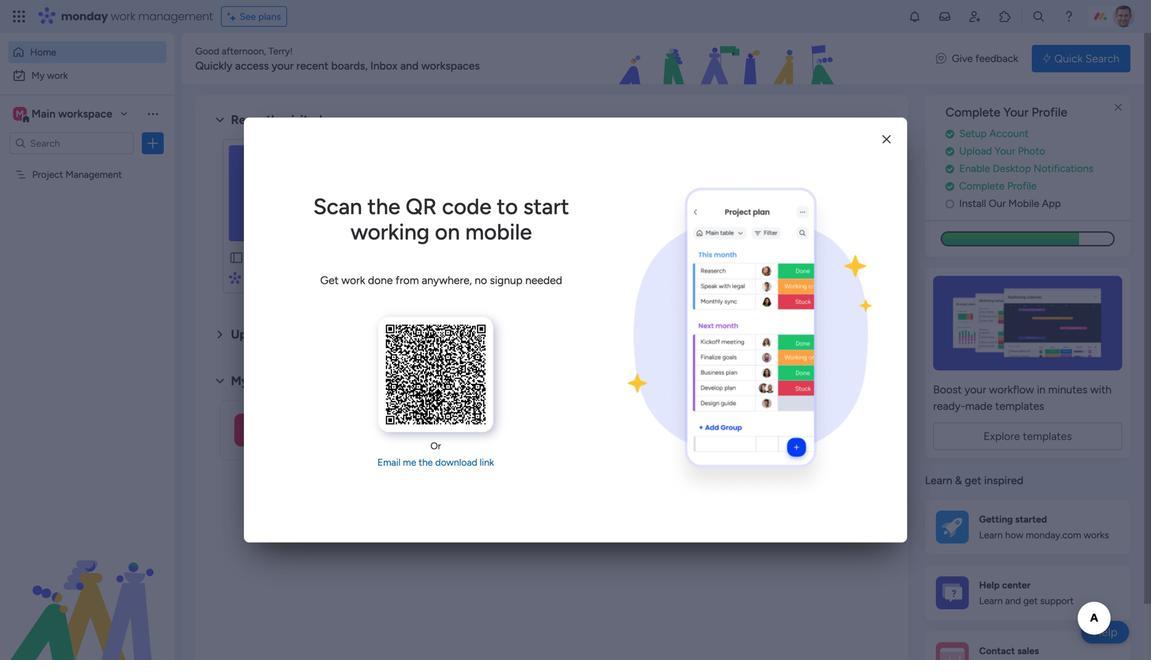 Task type: vqa. For each thing, say whether or not it's contained in the screenshot.
"boards,"
yes



Task type: describe. For each thing, give the bounding box(es) containing it.
update feed image
[[938, 10, 952, 23]]

and inside good afternoon, terry! quickly access your recent boards, inbox and workspaces
[[400, 59, 419, 72]]

complete your profile
[[946, 105, 1068, 120]]

get work done from anywhere, no signup needed
[[320, 274, 562, 287]]

upload your photo link
[[946, 143, 1131, 159]]

access
[[235, 59, 269, 72]]

or email me the download link
[[378, 440, 494, 468]]

check circle image for upload
[[946, 146, 955, 156]]

0 vertical spatial management
[[138, 9, 213, 24]]

work management
[[293, 434, 379, 446]]

dapulse x slim image
[[1110, 99, 1127, 116]]

link
[[480, 456, 494, 468]]

inspired
[[985, 474, 1024, 487]]

setup account link
[[946, 126, 1131, 141]]

getting started element
[[925, 500, 1131, 554]]

our
[[989, 197, 1006, 210]]

templates inside button
[[1023, 430, 1072, 443]]

management for work management
[[318, 434, 379, 446]]

monday marketplace image
[[999, 10, 1012, 23]]

quick
[[1055, 52, 1083, 65]]

done
[[368, 274, 393, 287]]

install our mobile app
[[960, 197, 1061, 210]]

workspace selection element
[[13, 106, 114, 123]]

start
[[523, 193, 569, 220]]

workspace inside work management > main workspace link
[[360, 273, 406, 285]]

boards,
[[331, 59, 368, 72]]

1 vertical spatial workspaces
[[252, 373, 319, 388]]

notifications
[[1034, 162, 1094, 175]]

work for get
[[342, 274, 365, 287]]

workspaces inside good afternoon, terry! quickly access your recent boards, inbox and workspaces
[[421, 59, 480, 72]]

project management
[[32, 169, 122, 180]]

photo
[[1018, 145, 1046, 157]]

management
[[66, 169, 122, 180]]

started
[[1016, 513, 1047, 525]]

(inbox)
[[304, 327, 345, 342]]

m for right the workspace icon
[[244, 420, 258, 440]]

or
[[431, 440, 441, 452]]

desktop
[[993, 162, 1031, 175]]

component image
[[229, 272, 241, 284]]

download
[[435, 456, 478, 468]]

help image
[[1062, 10, 1076, 23]]

1 vertical spatial profile
[[1008, 180, 1037, 192]]

my work
[[32, 70, 68, 81]]

no
[[475, 274, 487, 287]]

visited
[[284, 112, 323, 127]]

my work link
[[8, 64, 167, 86]]

getting started learn how monday.com works
[[979, 513, 1109, 541]]

>
[[328, 273, 334, 285]]

get
[[320, 274, 339, 287]]

plans
[[258, 11, 281, 22]]

how
[[1006, 529, 1024, 541]]

quick search
[[1055, 52, 1120, 65]]

work for my
[[47, 70, 68, 81]]

feedback
[[976, 52, 1019, 65]]

check circle image
[[946, 129, 955, 139]]

templates inside boost your workflow in minutes with ready-made templates
[[996, 399, 1045, 412]]

home
[[30, 46, 56, 58]]

install our mobile app link
[[946, 196, 1131, 211]]

monday work management
[[61, 9, 213, 24]]

recently visited
[[231, 112, 323, 127]]

made
[[966, 399, 993, 412]]

in
[[1037, 383, 1046, 396]]

invite members image
[[968, 10, 982, 23]]

on
[[435, 219, 460, 245]]

m for the workspace icon in "workspace selection" "element"
[[16, 108, 24, 120]]

me
[[403, 456, 416, 468]]

0 horizontal spatial lottie animation image
[[0, 522, 175, 660]]

code
[[442, 193, 492, 220]]

quickly
[[195, 59, 233, 72]]

0 vertical spatial profile
[[1032, 105, 1068, 120]]

1 vertical spatial main
[[337, 273, 357, 285]]

needed
[[526, 274, 562, 287]]

complete for complete your profile
[[946, 105, 1001, 120]]

1 horizontal spatial workspace image
[[234, 414, 267, 447]]

explore templates
[[984, 430, 1072, 443]]

afternoon,
[[222, 45, 266, 57]]

1 horizontal spatial lottie animation element
[[538, 33, 923, 85]]

working
[[351, 219, 430, 245]]

learn & get inspired
[[925, 474, 1024, 487]]

account
[[990, 127, 1029, 140]]

help center element
[[925, 565, 1131, 620]]

Search in workspace field
[[29, 135, 114, 151]]

management for work management > main workspace
[[269, 273, 326, 285]]

enable
[[960, 162, 991, 175]]

templates image image
[[938, 276, 1119, 370]]

work right component icon
[[246, 273, 267, 285]]

mobile
[[1009, 197, 1040, 210]]

give
[[952, 52, 973, 65]]

anywhere,
[[422, 274, 472, 287]]

workspace image inside "workspace selection" "element"
[[13, 106, 27, 121]]

your inside good afternoon, terry! quickly access your recent boards, inbox and workspaces
[[272, 59, 294, 72]]

workflow
[[989, 383, 1035, 396]]

scan the qr code to start working on mobile
[[313, 193, 569, 245]]

main workspace
[[32, 107, 112, 120]]



Task type: locate. For each thing, give the bounding box(es) containing it.
work management > main workspace link
[[223, 139, 415, 293]]

1 horizontal spatial workspaces
[[421, 59, 480, 72]]

work right monday
[[111, 9, 135, 24]]

management
[[138, 9, 213, 24], [269, 273, 326, 285], [318, 434, 379, 446]]

help for help center learn and get support
[[979, 579, 1000, 591]]

workspace image left main workspace in the left of the page
[[13, 106, 27, 121]]

check circle image
[[946, 146, 955, 156], [946, 164, 955, 174], [946, 181, 955, 191]]

0 horizontal spatial main
[[32, 107, 56, 120]]

sales
[[1018, 645, 1039, 657]]

your up the made
[[965, 383, 987, 396]]

2 vertical spatial management
[[318, 434, 379, 446]]

update
[[231, 327, 273, 342]]

1 horizontal spatial main
[[337, 273, 357, 285]]

work down my workspaces
[[293, 434, 316, 446]]

your inside boost your workflow in minutes with ready-made templates
[[965, 383, 987, 396]]

1 horizontal spatial workspace
[[360, 273, 406, 285]]

from
[[396, 274, 419, 287]]

templates down workflow
[[996, 399, 1045, 412]]

contact
[[979, 645, 1015, 657]]

the right "me"
[[419, 456, 433, 468]]

0 horizontal spatial workspaces
[[252, 373, 319, 388]]

m inside "workspace selection" "element"
[[16, 108, 24, 120]]

management up email
[[318, 434, 379, 446]]

workspaces right inbox
[[421, 59, 480, 72]]

contact sales element
[[925, 631, 1131, 660]]

0 horizontal spatial lottie animation element
[[0, 522, 175, 660]]

2 vertical spatial learn
[[979, 595, 1003, 607]]

minutes
[[1049, 383, 1088, 396]]

workspace image down my workspaces
[[234, 414, 267, 447]]

close recently visited image
[[212, 112, 228, 128]]

and down center
[[1006, 595, 1021, 607]]

support
[[1041, 595, 1074, 607]]

1 vertical spatial your
[[995, 145, 1016, 157]]

0 horizontal spatial and
[[400, 59, 419, 72]]

1 horizontal spatial my
[[231, 373, 249, 388]]

see
[[240, 11, 256, 22]]

0 vertical spatial workspace
[[58, 107, 112, 120]]

1 horizontal spatial m
[[244, 420, 258, 440]]

work down home
[[47, 70, 68, 81]]

complete
[[946, 105, 1001, 120], [960, 180, 1005, 192]]

see plans button
[[221, 6, 287, 27]]

1 vertical spatial the
[[419, 456, 433, 468]]

complete down enable
[[960, 180, 1005, 192]]

get down center
[[1024, 595, 1038, 607]]

your up account
[[1004, 105, 1029, 120]]

help inside button
[[1093, 625, 1118, 639]]

notifications image
[[908, 10, 922, 23]]

1 vertical spatial lottie animation image
[[0, 522, 175, 660]]

close my workspaces image
[[212, 373, 228, 389]]

select product image
[[12, 10, 26, 23]]

0 vertical spatial workspaces
[[421, 59, 480, 72]]

your
[[272, 59, 294, 72], [965, 383, 987, 396]]

explore
[[984, 430, 1021, 443]]

0 vertical spatial check circle image
[[946, 146, 955, 156]]

1 vertical spatial workspace
[[360, 273, 406, 285]]

0 vertical spatial m
[[16, 108, 24, 120]]

work inside option
[[47, 70, 68, 81]]

setup account
[[960, 127, 1029, 140]]

learn
[[925, 474, 953, 487], [979, 529, 1003, 541], [979, 595, 1003, 607]]

learn down center
[[979, 595, 1003, 607]]

feed
[[276, 327, 301, 342]]

upload
[[960, 145, 992, 157]]

0 vertical spatial templates
[[996, 399, 1045, 412]]

get
[[965, 474, 982, 487], [1024, 595, 1038, 607]]

email
[[378, 456, 401, 468]]

workspace down working
[[360, 273, 406, 285]]

0 vertical spatial lottie animation element
[[538, 33, 923, 85]]

m left main workspace in the left of the page
[[16, 108, 24, 120]]

circle o image
[[946, 199, 955, 209]]

and
[[400, 59, 419, 72], [1006, 595, 1021, 607]]

3 check circle image from the top
[[946, 181, 955, 191]]

learn for getting
[[979, 529, 1003, 541]]

0 vertical spatial and
[[400, 59, 419, 72]]

profile up setup account "link"
[[1032, 105, 1068, 120]]

your for profile
[[1004, 105, 1029, 120]]

home link
[[8, 41, 167, 63]]

0 vertical spatial main
[[32, 107, 56, 120]]

your for photo
[[995, 145, 1016, 157]]

check circle image inside enable desktop notifications link
[[946, 164, 955, 174]]

help
[[979, 579, 1000, 591], [1093, 625, 1118, 639]]

inbox
[[370, 59, 398, 72]]

0 vertical spatial my
[[32, 70, 45, 81]]

to
[[497, 193, 518, 220]]

upload your photo
[[960, 145, 1046, 157]]

get inside help center learn and get support
[[1024, 595, 1038, 607]]

workspace inside "workspace selection" "element"
[[58, 107, 112, 120]]

qr
[[406, 193, 437, 220]]

help for help
[[1093, 625, 1118, 639]]

check circle image for complete
[[946, 181, 955, 191]]

&
[[955, 474, 962, 487]]

my down home
[[32, 70, 45, 81]]

give feedback
[[952, 52, 1019, 65]]

check circle image inside the complete profile link
[[946, 181, 955, 191]]

1 vertical spatial and
[[1006, 595, 1021, 607]]

mobile
[[465, 219, 532, 245]]

1 vertical spatial get
[[1024, 595, 1038, 607]]

2 check circle image from the top
[[946, 164, 955, 174]]

monday
[[61, 9, 108, 24]]

1 check circle image from the top
[[946, 146, 955, 156]]

profile
[[1032, 105, 1068, 120], [1008, 180, 1037, 192]]

1 vertical spatial m
[[244, 420, 258, 440]]

install
[[960, 197, 987, 210]]

0 vertical spatial complete
[[946, 105, 1001, 120]]

management up good
[[138, 9, 213, 24]]

and inside help center learn and get support
[[1006, 595, 1021, 607]]

help inside help center learn and get support
[[979, 579, 1000, 591]]

monday.com
[[1026, 529, 1082, 541]]

profile up the mobile
[[1008, 180, 1037, 192]]

0 horizontal spatial workspace
[[58, 107, 112, 120]]

ready-
[[934, 399, 966, 412]]

scan
[[313, 193, 362, 220]]

0 vertical spatial your
[[272, 59, 294, 72]]

getting
[[979, 513, 1013, 525]]

terry turtle image
[[1113, 5, 1135, 27]]

complete profile link
[[946, 178, 1131, 194]]

work right >
[[342, 274, 365, 287]]

workspaces down update feed (inbox)
[[252, 373, 319, 388]]

explore templates button
[[934, 422, 1123, 450]]

check circle image up "circle o" 'icon'
[[946, 181, 955, 191]]

0 vertical spatial the
[[368, 193, 400, 220]]

contact sales
[[979, 645, 1039, 657]]

quick search button
[[1032, 45, 1131, 72]]

1 vertical spatial my
[[231, 373, 249, 388]]

lottie animation image
[[538, 33, 923, 85], [0, 522, 175, 660]]

and right inbox
[[400, 59, 419, 72]]

public board image
[[229, 250, 244, 265]]

check circle image inside upload your photo link
[[946, 146, 955, 156]]

my for my work
[[32, 70, 45, 81]]

the left qr
[[368, 193, 400, 220]]

workspace up search in workspace field
[[58, 107, 112, 120]]

1 horizontal spatial help
[[1093, 625, 1118, 639]]

work for monday
[[111, 9, 135, 24]]

my right close my workspaces icon
[[231, 373, 249, 388]]

signup
[[490, 274, 523, 287]]

recently
[[231, 112, 281, 127]]

main inside "workspace selection" "element"
[[32, 107, 56, 120]]

main down the my work
[[32, 107, 56, 120]]

my
[[32, 70, 45, 81], [231, 373, 249, 388]]

complete for complete profile
[[960, 180, 1005, 192]]

with
[[1091, 383, 1112, 396]]

learn left &
[[925, 474, 953, 487]]

learn inside 'getting started learn how monday.com works'
[[979, 529, 1003, 541]]

check circle image left enable
[[946, 164, 955, 174]]

v2 user feedback image
[[936, 51, 947, 66]]

learn down getting
[[979, 529, 1003, 541]]

learn inside help center learn and get support
[[979, 595, 1003, 607]]

works
[[1084, 529, 1109, 541]]

enable desktop notifications
[[960, 162, 1094, 175]]

update feed (inbox)
[[231, 327, 345, 342]]

project
[[32, 169, 63, 180]]

my workspaces
[[231, 373, 319, 388]]

1 vertical spatial learn
[[979, 529, 1003, 541]]

open update feed (inbox) image
[[212, 326, 228, 343]]

templates right explore
[[1023, 430, 1072, 443]]

the inside the scan the qr code to start working on mobile
[[368, 193, 400, 220]]

1 horizontal spatial and
[[1006, 595, 1021, 607]]

help button
[[1082, 621, 1130, 644]]

0 horizontal spatial m
[[16, 108, 24, 120]]

work management > main workspace
[[246, 273, 406, 285]]

search
[[1086, 52, 1120, 65]]

main right >
[[337, 273, 357, 285]]

1 vertical spatial help
[[1093, 625, 1118, 639]]

option
[[0, 162, 175, 165]]

0 vertical spatial get
[[965, 474, 982, 487]]

1 horizontal spatial lottie animation image
[[538, 33, 923, 85]]

check circle image down check circle icon
[[946, 146, 955, 156]]

project management list box
[[0, 160, 175, 371]]

close image
[[883, 135, 891, 144]]

complete up setup
[[946, 105, 1001, 120]]

lottie animation element
[[538, 33, 923, 85], [0, 522, 175, 660]]

home option
[[8, 41, 167, 63]]

search everything image
[[1032, 10, 1046, 23]]

1 vertical spatial complete
[[960, 180, 1005, 192]]

my for my workspaces
[[231, 373, 249, 388]]

1 vertical spatial management
[[269, 273, 326, 285]]

1 horizontal spatial get
[[1024, 595, 1038, 607]]

complete profile
[[960, 180, 1037, 192]]

terry!
[[269, 45, 293, 57]]

setup
[[960, 127, 987, 140]]

1 vertical spatial templates
[[1023, 430, 1072, 443]]

0 horizontal spatial my
[[32, 70, 45, 81]]

v2 bolt switch image
[[1043, 51, 1051, 66]]

1 horizontal spatial the
[[419, 456, 433, 468]]

my work option
[[8, 64, 167, 86]]

recent
[[296, 59, 329, 72]]

boost
[[934, 383, 962, 396]]

enable desktop notifications link
[[946, 161, 1131, 176]]

management left >
[[269, 273, 326, 285]]

learn for help
[[979, 595, 1003, 607]]

boost your workflow in minutes with ready-made templates
[[934, 383, 1112, 412]]

your down account
[[995, 145, 1016, 157]]

0 vertical spatial workspace image
[[13, 106, 27, 121]]

1 vertical spatial lottie animation element
[[0, 522, 175, 660]]

1 vertical spatial check circle image
[[946, 164, 955, 174]]

1 horizontal spatial your
[[965, 383, 987, 396]]

workspace
[[58, 107, 112, 120], [360, 273, 406, 285]]

get right &
[[965, 474, 982, 487]]

0 horizontal spatial get
[[965, 474, 982, 487]]

check circle image for enable
[[946, 164, 955, 174]]

0 horizontal spatial the
[[368, 193, 400, 220]]

2 vertical spatial check circle image
[[946, 181, 955, 191]]

1 vertical spatial workspace image
[[234, 414, 267, 447]]

0 horizontal spatial workspace image
[[13, 106, 27, 121]]

1 vertical spatial your
[[965, 383, 987, 396]]

the inside or email me the download link
[[419, 456, 433, 468]]

app
[[1042, 197, 1061, 210]]

center
[[1002, 579, 1031, 591]]

see plans
[[240, 11, 281, 22]]

help center learn and get support
[[979, 579, 1074, 607]]

m down my workspaces
[[244, 420, 258, 440]]

0 vertical spatial lottie animation image
[[538, 33, 923, 85]]

0 vertical spatial learn
[[925, 474, 953, 487]]

0 vertical spatial help
[[979, 579, 1000, 591]]

0 vertical spatial your
[[1004, 105, 1029, 120]]

0 horizontal spatial your
[[272, 59, 294, 72]]

workspace image
[[13, 106, 27, 121], [234, 414, 267, 447]]

m
[[16, 108, 24, 120], [244, 420, 258, 440]]

0 horizontal spatial help
[[979, 579, 1000, 591]]

my inside option
[[32, 70, 45, 81]]

your down terry! in the top left of the page
[[272, 59, 294, 72]]



